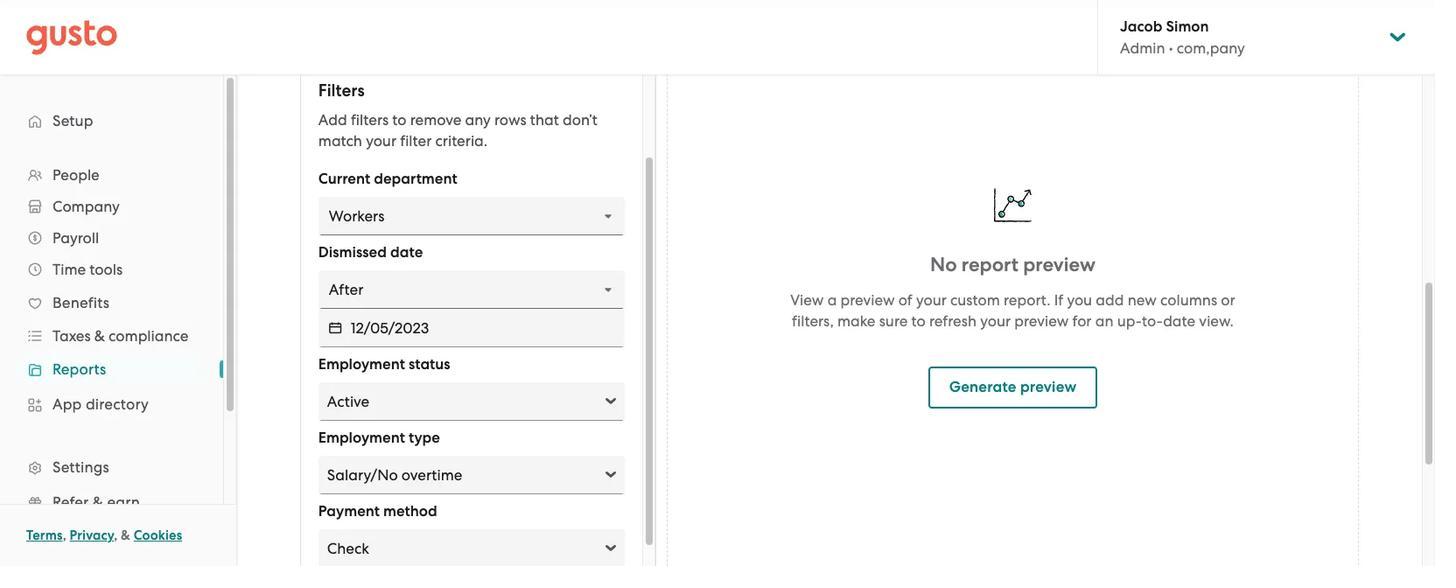 Task type: locate. For each thing, give the bounding box(es) containing it.
, left privacy
[[63, 528, 66, 544]]

to down "of"
[[912, 312, 926, 330]]

sure
[[879, 312, 908, 330]]

view.
[[1200, 312, 1234, 330]]

& for earn
[[93, 494, 103, 511]]

1 vertical spatial employment
[[318, 429, 405, 447]]

list
[[0, 159, 223, 566]]

make
[[838, 312, 876, 330]]

& inside dropdown button
[[94, 327, 105, 345]]

report
[[962, 253, 1019, 276]]

0 vertical spatial to
[[392, 111, 407, 129]]

reports link
[[18, 354, 206, 385]]

1 horizontal spatial to
[[912, 312, 926, 330]]

0 horizontal spatial to
[[392, 111, 407, 129]]

refer & earn link
[[18, 487, 206, 518]]

match
[[318, 132, 362, 150]]

date down columns
[[1163, 312, 1196, 330]]

, down refer & earn link on the bottom left of the page
[[114, 528, 118, 544]]

admin
[[1120, 39, 1166, 57]]

& left cookies button
[[121, 528, 130, 544]]

1 employment from the top
[[318, 355, 405, 374]]

0 vertical spatial employment
[[318, 355, 405, 374]]

company button
[[18, 191, 206, 222]]

MM/DD/YYYY field
[[351, 309, 625, 348]]

status
[[409, 355, 450, 374]]

custom
[[951, 291, 1000, 309]]

an
[[1096, 312, 1114, 330]]

2 vertical spatial your
[[981, 312, 1011, 330]]

calendar outline image
[[329, 319, 342, 337]]

view
[[791, 291, 824, 309]]

your inside add filters to remove any rows that don't match your filter criteria.
[[366, 132, 397, 150]]

type
[[409, 429, 440, 447]]

preview
[[1023, 253, 1096, 276], [841, 291, 895, 309], [1015, 312, 1069, 330], [1021, 378, 1077, 396]]

privacy
[[70, 528, 114, 544]]

terms , privacy , & cookies
[[26, 528, 182, 544]]

people button
[[18, 159, 206, 191]]

benefits
[[53, 294, 109, 312]]

new
[[1128, 291, 1157, 309]]

1 vertical spatial &
[[93, 494, 103, 511]]

time tools
[[53, 261, 123, 278]]

app directory link
[[18, 389, 206, 420]]

1 horizontal spatial date
[[1163, 312, 1196, 330]]

2 horizontal spatial your
[[981, 312, 1011, 330]]

employment down calendar outline icon
[[318, 355, 405, 374]]

& right the taxes
[[94, 327, 105, 345]]

or
[[1221, 291, 1236, 309]]

0 horizontal spatial your
[[366, 132, 397, 150]]

up-
[[1118, 312, 1142, 330]]

&
[[94, 327, 105, 345], [93, 494, 103, 511], [121, 528, 130, 544]]

directory
[[86, 396, 149, 413]]

,
[[63, 528, 66, 544], [114, 528, 118, 544]]

add filters to remove any rows that don't match your filter criteria.
[[318, 111, 598, 150]]

your
[[366, 132, 397, 150], [916, 291, 947, 309], [981, 312, 1011, 330]]

0 horizontal spatial date
[[390, 243, 423, 262]]

rows
[[495, 111, 527, 129]]

0 vertical spatial date
[[390, 243, 423, 262]]

refer & earn
[[53, 494, 140, 511]]

to
[[392, 111, 407, 129], [912, 312, 926, 330]]

no
[[930, 253, 957, 276]]

jacob simon admin • com,pany
[[1120, 18, 1245, 57]]

1 , from the left
[[63, 528, 66, 544]]

privacy link
[[70, 528, 114, 544]]

app
[[53, 396, 82, 413]]

no report preview
[[930, 253, 1096, 276]]

0 horizontal spatial ,
[[63, 528, 66, 544]]

date right the dismissed
[[390, 243, 423, 262]]

preview up make
[[841, 291, 895, 309]]

filter
[[400, 132, 432, 150]]

payroll
[[53, 229, 99, 247]]

current
[[318, 170, 370, 188]]

date
[[390, 243, 423, 262], [1163, 312, 1196, 330]]

generate
[[949, 378, 1017, 396]]

columns
[[1161, 291, 1218, 309]]

employment
[[318, 355, 405, 374], [318, 429, 405, 447]]

terms
[[26, 528, 63, 544]]

employment for employment type
[[318, 429, 405, 447]]

filters
[[351, 111, 389, 129]]

refer
[[53, 494, 89, 511]]

generate preview button
[[928, 366, 1098, 408]]

2 employment from the top
[[318, 429, 405, 447]]

to inside view a preview of your custom report. if you add new columns or filters, make sure to refresh your preview for an up-to-date view.
[[912, 312, 926, 330]]

of
[[899, 291, 913, 309]]

employment status
[[318, 355, 450, 374]]

dismissed date
[[318, 243, 423, 262]]

your right "of"
[[916, 291, 947, 309]]

preview up if in the right bottom of the page
[[1023, 253, 1096, 276]]

1 vertical spatial to
[[912, 312, 926, 330]]

1 horizontal spatial ,
[[114, 528, 118, 544]]

view a preview of your custom report. if you add new columns or filters, make sure to refresh your preview for an up-to-date view.
[[791, 291, 1236, 330]]

report.
[[1004, 291, 1051, 309]]

your down filters
[[366, 132, 397, 150]]

preview down report.
[[1015, 312, 1069, 330]]

employment left type
[[318, 429, 405, 447]]

generate preview
[[949, 378, 1077, 396]]

taxes
[[53, 327, 91, 345]]

settings
[[53, 459, 109, 476]]

method
[[383, 502, 437, 521]]

to up filter
[[392, 111, 407, 129]]

filters
[[318, 81, 365, 101]]

gusto navigation element
[[0, 75, 223, 566]]

your down custom
[[981, 312, 1011, 330]]

add
[[1096, 291, 1124, 309]]

0 vertical spatial &
[[94, 327, 105, 345]]

you
[[1067, 291, 1093, 309]]

don't
[[563, 111, 598, 129]]

& left earn
[[93, 494, 103, 511]]

1 vertical spatial date
[[1163, 312, 1196, 330]]

employment type
[[318, 429, 440, 447]]

preview right generate
[[1021, 378, 1077, 396]]

department
[[374, 170, 458, 188]]

0 vertical spatial your
[[366, 132, 397, 150]]

people
[[53, 166, 100, 184]]

2 , from the left
[[114, 528, 118, 544]]

payroll button
[[18, 222, 206, 254]]

benefits link
[[18, 287, 206, 319]]

1 vertical spatial your
[[916, 291, 947, 309]]

1 horizontal spatial your
[[916, 291, 947, 309]]

earn
[[107, 494, 140, 511]]



Task type: vqa. For each thing, say whether or not it's contained in the screenshot.
per within the $ 40 /mo base price $ 6 /mo per person
no



Task type: describe. For each thing, give the bounding box(es) containing it.
•
[[1169, 39, 1173, 57]]

employment for employment status
[[318, 355, 405, 374]]

tools
[[90, 261, 123, 278]]

if
[[1054, 291, 1064, 309]]

payment method
[[318, 502, 437, 521]]

for
[[1073, 312, 1092, 330]]

list containing people
[[0, 159, 223, 566]]

compliance
[[109, 327, 189, 345]]

reports
[[53, 361, 106, 378]]

filters,
[[792, 312, 834, 330]]

dismissed
[[318, 243, 387, 262]]

settings link
[[18, 452, 206, 483]]

that
[[530, 111, 559, 129]]

payment
[[318, 502, 380, 521]]

home image
[[26, 20, 117, 55]]

to inside add filters to remove any rows that don't match your filter criteria.
[[392, 111, 407, 129]]

criteria.
[[435, 132, 488, 150]]

cookies button
[[134, 525, 182, 546]]

terms link
[[26, 528, 63, 544]]

any
[[465, 111, 491, 129]]

preview inside button
[[1021, 378, 1077, 396]]

cookies
[[134, 528, 182, 544]]

remove
[[410, 111, 462, 129]]

to-
[[1142, 312, 1163, 330]]

com,pany
[[1177, 39, 1245, 57]]

app directory
[[53, 396, 149, 413]]

a
[[828, 291, 837, 309]]

time tools button
[[18, 254, 206, 285]]

simon
[[1166, 18, 1209, 36]]

jacob
[[1120, 18, 1163, 36]]

taxes & compliance button
[[18, 320, 206, 352]]

& for compliance
[[94, 327, 105, 345]]

2 vertical spatial &
[[121, 528, 130, 544]]

company
[[53, 198, 120, 215]]

setup
[[53, 112, 93, 130]]

time
[[53, 261, 86, 278]]

taxes & compliance
[[53, 327, 189, 345]]

current department
[[318, 170, 458, 188]]

refresh
[[930, 312, 977, 330]]

date inside view a preview of your custom report. if you add new columns or filters, make sure to refresh your preview for an up-to-date view.
[[1163, 312, 1196, 330]]

setup link
[[18, 105, 206, 137]]

add
[[318, 111, 347, 129]]



